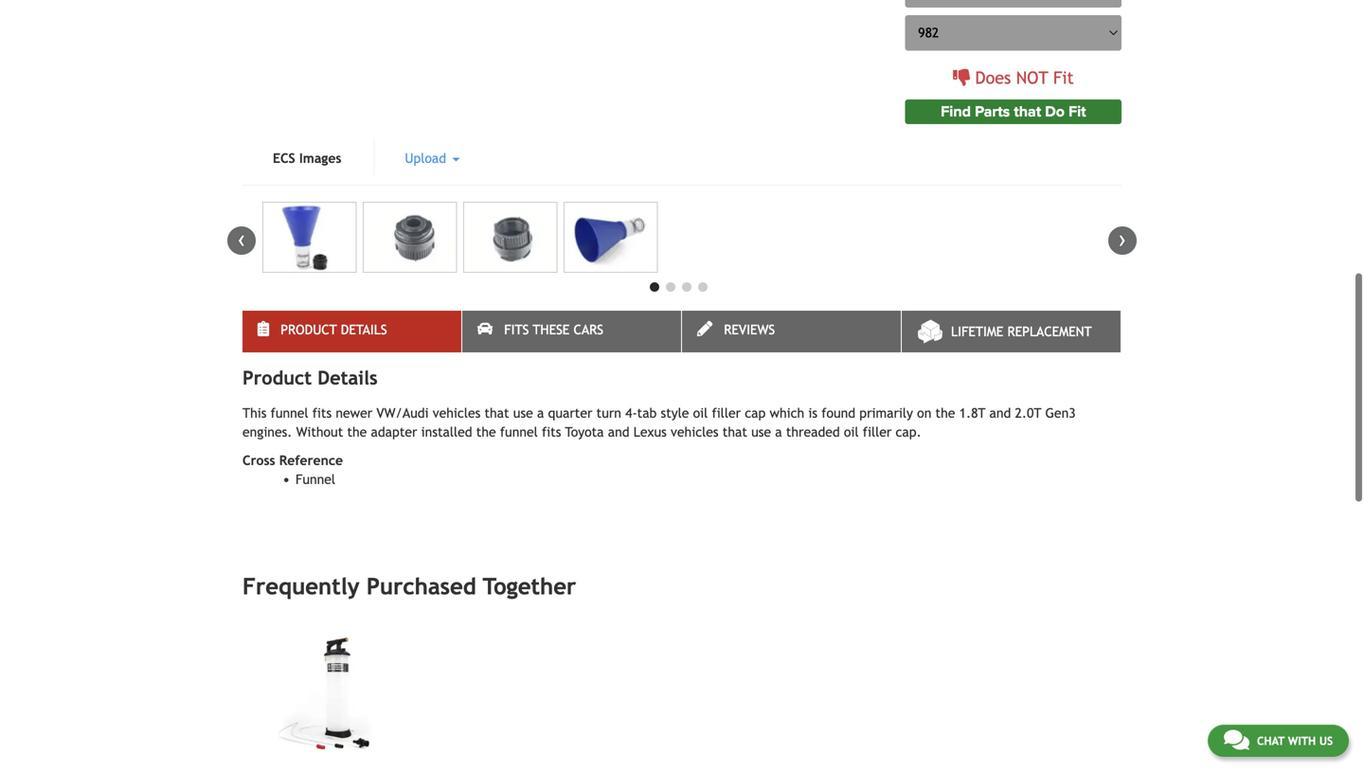 Task type: vqa. For each thing, say whether or not it's contained in the screenshot.
Shop By Clearance
no



Task type: describe. For each thing, give the bounding box(es) containing it.
find
[[941, 103, 971, 121]]

0 vertical spatial use
[[513, 405, 533, 421]]

turn
[[596, 405, 621, 421]]

0 vertical spatial product
[[281, 322, 337, 337]]

0 horizontal spatial fits
[[312, 405, 332, 421]]

1 horizontal spatial filler
[[863, 424, 892, 439]]

1.8t
[[959, 405, 986, 421]]

1 horizontal spatial the
[[476, 424, 496, 439]]

1 vertical spatial product
[[243, 367, 312, 389]]

these
[[533, 322, 570, 337]]

0 vertical spatial details
[[341, 322, 387, 337]]

this
[[243, 405, 267, 421]]

threaded
[[786, 424, 840, 439]]

this funnel fits newer vw/audi vehicles that use a quarter turn 4-tab style oil filler cap which is found primarily on the 1.8t and 2.0t gen3 engines. without the adapter installed the funnel fits toyota and lexus vehicles that use a threaded oil filler cap.
[[243, 405, 1076, 439]]

reviews link
[[682, 311, 901, 352]]

fits these cars
[[504, 322, 603, 337]]

not
[[1016, 67, 1048, 87]]

‹
[[238, 226, 245, 251]]

1 vertical spatial use
[[751, 424, 771, 439]]

0 vertical spatial vehicles
[[433, 405, 481, 421]]

4-
[[625, 405, 637, 421]]

product details link
[[243, 311, 461, 352]]

purchased
[[366, 573, 476, 600]]

cross
[[243, 453, 275, 468]]

2 es#4004073 - 029347sch01a - 4-tab oil funnel - seals likes a factory oil cap and stays upright to prevent spills - schwaben - audi volkswagen image from the left
[[363, 202, 457, 273]]

together
[[483, 573, 576, 600]]

tab
[[637, 405, 657, 421]]

find parts that do fit button
[[905, 99, 1122, 124]]

1 vertical spatial oil
[[844, 424, 859, 439]]

lifetime
[[951, 324, 1003, 339]]

1 horizontal spatial fits
[[542, 424, 561, 439]]

0 horizontal spatial that
[[485, 405, 509, 421]]

1 horizontal spatial and
[[989, 405, 1011, 421]]

chat
[[1257, 734, 1285, 747]]

2 horizontal spatial the
[[935, 405, 955, 421]]

that inside button
[[1014, 103, 1041, 121]]

ecs
[[273, 151, 295, 166]]

lexus
[[634, 424, 667, 439]]

found
[[822, 405, 855, 421]]

primarily
[[859, 405, 913, 421]]

1 vertical spatial and
[[608, 424, 630, 439]]

on
[[917, 405, 931, 421]]

0 vertical spatial funnel
[[271, 405, 308, 421]]

cross reference funnel
[[243, 453, 343, 487]]

engines. without
[[243, 424, 343, 439]]

ecs images
[[273, 151, 341, 166]]

0 horizontal spatial filler
[[712, 405, 741, 421]]

lifetime replacement
[[951, 324, 1092, 339]]

quarter
[[548, 405, 592, 421]]

1 horizontal spatial that
[[723, 424, 747, 439]]

3 es#4004073 - 029347sch01a - 4-tab oil funnel - seals likes a factory oil cap and stays upright to prevent spills - schwaben - audi volkswagen image from the left
[[463, 202, 557, 273]]

fits
[[504, 322, 529, 337]]

0 horizontal spatial the
[[347, 424, 367, 439]]

do
[[1045, 103, 1065, 121]]



Task type: locate. For each thing, give the bounding box(es) containing it.
the
[[935, 405, 955, 421], [347, 424, 367, 439], [476, 424, 496, 439]]

with
[[1288, 734, 1316, 747]]

that
[[1014, 103, 1041, 121], [485, 405, 509, 421], [723, 424, 747, 439]]

the right installed
[[476, 424, 496, 439]]

funnel up "engines. without"
[[271, 405, 308, 421]]

0 horizontal spatial a
[[537, 405, 544, 421]]

filler left "cap"
[[712, 405, 741, 421]]

and
[[989, 405, 1011, 421], [608, 424, 630, 439]]

is
[[808, 405, 818, 421]]

chat with us
[[1257, 734, 1333, 747]]

2 horizontal spatial that
[[1014, 103, 1041, 121]]

vehicles down style
[[671, 424, 719, 439]]

fits these cars link
[[462, 311, 681, 352]]

vw/audi
[[376, 405, 429, 421]]

1 vertical spatial that
[[485, 405, 509, 421]]

1 vertical spatial funnel
[[500, 424, 538, 439]]

use down "cap"
[[751, 424, 771, 439]]

es#4004073 - 029347sch01a - 4-tab oil funnel - seals likes a factory oil cap and stays upright to prevent spills - schwaben - audi volkswagen image
[[262, 202, 356, 273], [363, 202, 457, 273], [463, 202, 557, 273], [564, 202, 658, 273]]

that down "cap"
[[723, 424, 747, 439]]

1 vertical spatial details
[[318, 367, 378, 389]]

1 horizontal spatial a
[[775, 424, 782, 439]]

6.5 liter fluid extractor image
[[243, 629, 418, 760]]

0 horizontal spatial vehicles
[[433, 405, 481, 421]]

‹ link
[[227, 226, 256, 255]]

frequently
[[243, 573, 360, 600]]

which
[[770, 405, 804, 421]]

vehicles up installed
[[433, 405, 481, 421]]

0 horizontal spatial oil
[[693, 405, 708, 421]]

us
[[1319, 734, 1333, 747]]

toyota
[[565, 424, 604, 439]]

details
[[341, 322, 387, 337], [318, 367, 378, 389]]

fits
[[312, 405, 332, 421], [542, 424, 561, 439]]

cars
[[574, 322, 603, 337]]

1 es#4004073 - 029347sch01a - 4-tab oil funnel - seals likes a factory oil cap and stays upright to prevent spills - schwaben - audi volkswagen image from the left
[[262, 202, 356, 273]]

fit right not
[[1053, 67, 1074, 87]]

0 vertical spatial product details
[[281, 322, 387, 337]]

newer
[[336, 405, 372, 421]]

0 vertical spatial oil
[[693, 405, 708, 421]]

1 vertical spatial product details
[[243, 367, 378, 389]]

comments image
[[1224, 728, 1249, 751]]

0 horizontal spatial and
[[608, 424, 630, 439]]

that left quarter
[[485, 405, 509, 421]]

installed
[[421, 424, 472, 439]]

use left quarter
[[513, 405, 533, 421]]

2.0t
[[1015, 405, 1041, 421]]

the down newer
[[347, 424, 367, 439]]

product details
[[281, 322, 387, 337], [243, 367, 378, 389]]

fit right do
[[1068, 103, 1086, 121]]

1 vertical spatial filler
[[863, 424, 892, 439]]

does
[[975, 67, 1011, 87]]

replacement
[[1007, 324, 1092, 339]]

a down which
[[775, 424, 782, 439]]

1 horizontal spatial use
[[751, 424, 771, 439]]

does not fit
[[975, 67, 1074, 87]]

0 horizontal spatial use
[[513, 405, 533, 421]]

and right 1.8t at the bottom of the page
[[989, 405, 1011, 421]]

use
[[513, 405, 533, 421], [751, 424, 771, 439]]

1 vertical spatial fits
[[542, 424, 561, 439]]

reference
[[279, 453, 343, 468]]

the right on
[[935, 405, 955, 421]]

filler down primarily on the right bottom
[[863, 424, 892, 439]]

thumbs down image
[[953, 69, 970, 86]]

›
[[1119, 226, 1126, 251]]

4 es#4004073 - 029347sch01a - 4-tab oil funnel - seals likes a factory oil cap and stays upright to prevent spills - schwaben - audi volkswagen image from the left
[[564, 202, 658, 273]]

0 vertical spatial a
[[537, 405, 544, 421]]

oil
[[693, 405, 708, 421], [844, 424, 859, 439]]

vehicles
[[433, 405, 481, 421], [671, 424, 719, 439]]

images
[[299, 151, 341, 166]]

style
[[661, 405, 689, 421]]

parts
[[975, 103, 1010, 121]]

funnel
[[296, 472, 335, 487]]

find parts that do fit
[[941, 103, 1086, 121]]

cap.
[[896, 424, 921, 439]]

0 vertical spatial and
[[989, 405, 1011, 421]]

and down the "turn"
[[608, 424, 630, 439]]

lifetime replacement link
[[902, 311, 1121, 352]]

0 vertical spatial filler
[[712, 405, 741, 421]]

cap
[[745, 405, 766, 421]]

1 horizontal spatial oil
[[844, 424, 859, 439]]

fits down quarter
[[542, 424, 561, 439]]

fit inside button
[[1068, 103, 1086, 121]]

› link
[[1108, 226, 1137, 255]]

0 vertical spatial that
[[1014, 103, 1041, 121]]

0 vertical spatial fits
[[312, 405, 332, 421]]

chat with us link
[[1208, 725, 1349, 757]]

that left do
[[1014, 103, 1041, 121]]

oil down found
[[844, 424, 859, 439]]

fits left newer
[[312, 405, 332, 421]]

1 horizontal spatial vehicles
[[671, 424, 719, 439]]

0 horizontal spatial funnel
[[271, 405, 308, 421]]

funnel left toyota
[[500, 424, 538, 439]]

1 vertical spatial vehicles
[[671, 424, 719, 439]]

reviews
[[724, 322, 775, 337]]

funnel
[[271, 405, 308, 421], [500, 424, 538, 439]]

oil right style
[[693, 405, 708, 421]]

2 vertical spatial that
[[723, 424, 747, 439]]

1 horizontal spatial funnel
[[500, 424, 538, 439]]

upload
[[405, 151, 450, 166]]

fit
[[1053, 67, 1074, 87], [1068, 103, 1086, 121]]

gen3
[[1045, 405, 1076, 421]]

1 vertical spatial fit
[[1068, 103, 1086, 121]]

0 vertical spatial fit
[[1053, 67, 1074, 87]]

a
[[537, 405, 544, 421], [775, 424, 782, 439]]

a left quarter
[[537, 405, 544, 421]]

ecs images link
[[243, 139, 372, 177]]

1 vertical spatial a
[[775, 424, 782, 439]]

product
[[281, 322, 337, 337], [243, 367, 312, 389]]

filler
[[712, 405, 741, 421], [863, 424, 892, 439]]

adapter
[[371, 424, 417, 439]]

frequently purchased together
[[243, 573, 576, 600]]

upload button
[[375, 139, 490, 177]]



